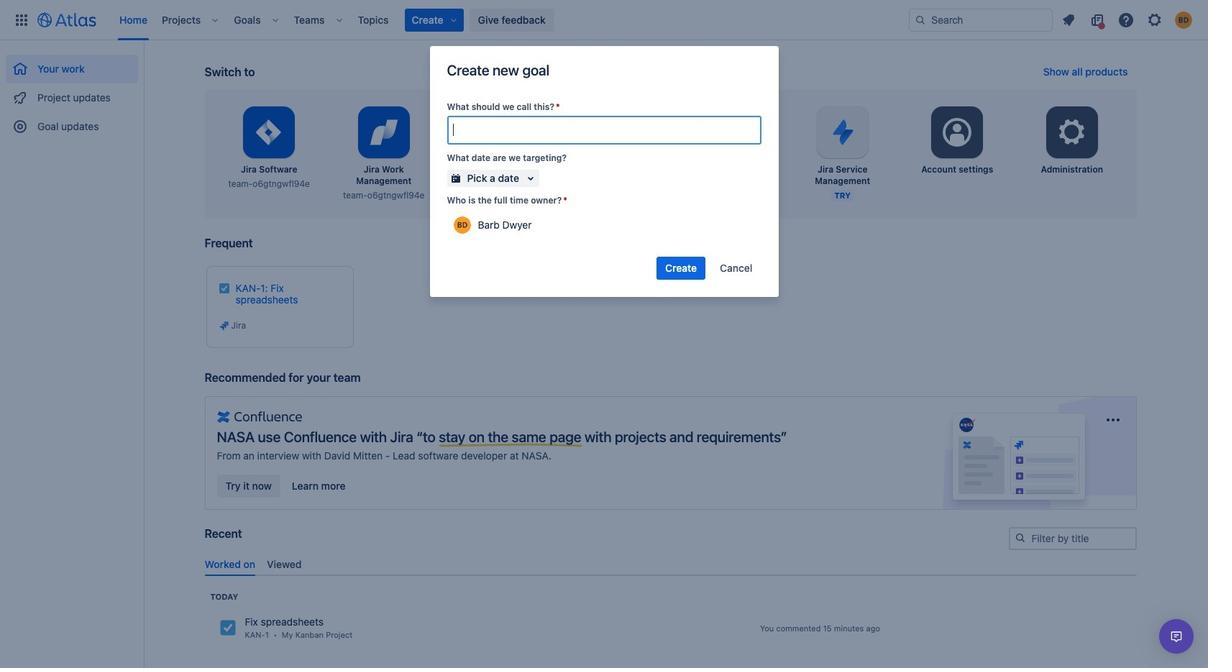 Task type: vqa. For each thing, say whether or not it's contained in the screenshot.
2nd "Settings" image from the right
yes



Task type: describe. For each thing, give the bounding box(es) containing it.
open intercom messenger image
[[1168, 628, 1185, 645]]

search image
[[1015, 532, 1026, 544]]

1 settings image from the left
[[940, 115, 975, 150]]

2 settings image from the left
[[1055, 115, 1090, 150]]

help image
[[1118, 11, 1135, 28]]

jira image
[[219, 620, 236, 637]]

top element
[[9, 0, 909, 40]]

Filter by title field
[[1010, 529, 1135, 549]]

Search field
[[909, 8, 1053, 31]]



Task type: locate. For each thing, give the bounding box(es) containing it.
confluence image
[[217, 409, 302, 426], [217, 409, 302, 426]]

heading
[[210, 591, 238, 603]]

settings image
[[940, 115, 975, 150], [1055, 115, 1090, 150]]

1 horizontal spatial settings image
[[1055, 115, 1090, 150]]

search image
[[915, 14, 926, 26]]

None search field
[[909, 8, 1053, 31]]

banner
[[0, 0, 1208, 40]]

tab list
[[199, 552, 1143, 576]]

None field
[[448, 117, 760, 143]]

group
[[6, 40, 138, 145]]

0 horizontal spatial settings image
[[940, 115, 975, 150]]

jira image
[[218, 320, 230, 332], [218, 320, 230, 332]]

cross-flow recommendation banner element
[[205, 370, 1137, 527]]



